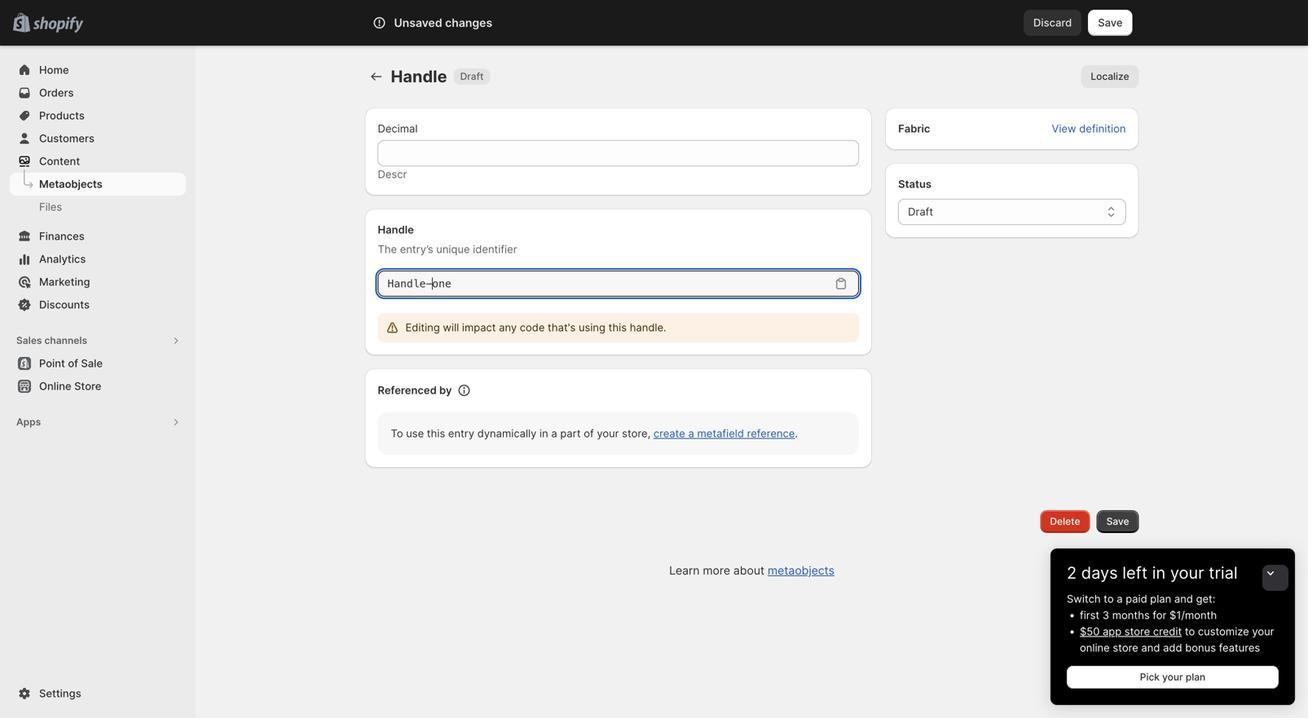 Task type: locate. For each thing, give the bounding box(es) containing it.
$50 app store credit
[[1080, 625, 1182, 638]]

content link
[[10, 150, 186, 173]]

this inside alert
[[609, 321, 627, 334]]

and up $1/month
[[1174, 593, 1193, 605]]

unsaved changes
[[394, 16, 492, 30]]

draft down status
[[908, 205, 933, 218]]

finances link
[[10, 225, 186, 248]]

handle inside handle the entry's unique identifier
[[378, 223, 414, 236]]

this
[[609, 321, 627, 334], [427, 427, 445, 440]]

plan down bonus
[[1186, 671, 1206, 683]]

in left part
[[540, 427, 548, 440]]

to
[[1104, 593, 1114, 605], [1185, 625, 1195, 638]]

credit
[[1153, 625, 1182, 638]]

in right left
[[1152, 563, 1166, 583]]

discounts
[[39, 298, 90, 311]]

point of sale
[[39, 357, 103, 370]]

store down months
[[1125, 625, 1150, 638]]

that's
[[548, 321, 576, 334]]

0 horizontal spatial draft
[[460, 71, 484, 82]]

pick your plan
[[1140, 671, 1206, 683]]

save button up localize in the top of the page
[[1088, 10, 1133, 36]]

to
[[391, 427, 403, 440]]

save right delete
[[1107, 516, 1129, 527]]

months
[[1112, 609, 1150, 621]]

entry
[[448, 427, 474, 440]]

1 vertical spatial save
[[1107, 516, 1129, 527]]

1 horizontal spatial plan
[[1186, 671, 1206, 683]]

sales channels
[[16, 335, 87, 346]]

1 vertical spatial to
[[1185, 625, 1195, 638]]

status
[[898, 178, 932, 190]]

1 vertical spatial this
[[427, 427, 445, 440]]

draft for status
[[908, 205, 933, 218]]

$1/month
[[1170, 609, 1217, 621]]

localize link
[[1081, 65, 1139, 88]]

channels
[[44, 335, 87, 346]]

and inside to customize your online store and add bonus features
[[1141, 641, 1160, 654]]

1 horizontal spatial draft
[[908, 205, 933, 218]]

more
[[703, 564, 730, 577]]

1 vertical spatial store
[[1113, 641, 1138, 654]]

1 vertical spatial and
[[1141, 641, 1160, 654]]

your inside pick your plan link
[[1162, 671, 1183, 683]]

store down $50 app store credit
[[1113, 641, 1138, 654]]

0 vertical spatial plan
[[1150, 593, 1171, 605]]

of left sale
[[68, 357, 78, 370]]

paid
[[1126, 593, 1147, 605]]

dynamically
[[477, 427, 537, 440]]

orders link
[[10, 82, 186, 104]]

0 vertical spatial handle
[[391, 66, 447, 86]]

metaobjects link
[[768, 564, 835, 577]]

draft
[[460, 71, 484, 82], [908, 205, 933, 218]]

search button
[[418, 10, 890, 36]]

of
[[68, 357, 78, 370], [584, 427, 594, 440]]

1 horizontal spatial and
[[1174, 593, 1193, 605]]

0 vertical spatial and
[[1174, 593, 1193, 605]]

1 horizontal spatial in
[[1152, 563, 1166, 583]]

your right "pick"
[[1162, 671, 1183, 683]]

to customize your online store and add bonus features
[[1080, 625, 1274, 654]]

first 3 months for $1/month
[[1080, 609, 1217, 621]]

0 vertical spatial save
[[1098, 16, 1123, 29]]

your up get:
[[1170, 563, 1204, 583]]

customers
[[39, 132, 94, 145]]

of right part
[[584, 427, 594, 440]]

1 vertical spatial handle
[[378, 223, 414, 236]]

files link
[[10, 196, 186, 218]]

to up the 3
[[1104, 593, 1114, 605]]

0 horizontal spatial of
[[68, 357, 78, 370]]

view
[[1052, 122, 1076, 135]]

0 vertical spatial to
[[1104, 593, 1114, 605]]

$50
[[1080, 625, 1100, 638]]

localize
[[1091, 71, 1129, 82]]

3
[[1103, 609, 1109, 621]]

and
[[1174, 593, 1193, 605], [1141, 641, 1160, 654]]

this right use
[[427, 427, 445, 440]]

customize
[[1198, 625, 1249, 638]]

0 horizontal spatial this
[[427, 427, 445, 440]]

0 vertical spatial save button
[[1088, 10, 1133, 36]]

decimal
[[378, 122, 418, 135]]

draft down "changes"
[[460, 71, 484, 82]]

a left paid
[[1117, 593, 1123, 605]]

save
[[1098, 16, 1123, 29], [1107, 516, 1129, 527]]

to down $1/month
[[1185, 625, 1195, 638]]

add
[[1163, 641, 1182, 654]]

plan up the for
[[1150, 593, 1171, 605]]

home link
[[10, 59, 186, 82]]

None text field
[[378, 140, 859, 166]]

online store
[[39, 380, 101, 392]]

handle up the the at the top left
[[378, 223, 414, 236]]

0 vertical spatial in
[[540, 427, 548, 440]]

a right "create"
[[688, 427, 694, 440]]

referenced by
[[378, 384, 452, 397]]

point of sale button
[[0, 352, 196, 375]]

your left store,
[[597, 427, 619, 440]]

metaobjects
[[768, 564, 835, 577]]

pick your plan link
[[1067, 666, 1279, 689]]

and left add
[[1141, 641, 1160, 654]]

online store link
[[10, 375, 186, 398]]

entry's
[[400, 243, 433, 256]]

identifier
[[473, 243, 517, 256]]

delete button
[[1040, 510, 1090, 533]]

None text field
[[378, 271, 830, 297]]

switch to a paid plan and get:
[[1067, 593, 1216, 605]]

store inside to customize your online store and add bonus features
[[1113, 641, 1138, 654]]

editing
[[405, 321, 440, 334]]

save up localize in the top of the page
[[1098, 16, 1123, 29]]

save button right delete button
[[1097, 510, 1139, 533]]

0 vertical spatial of
[[68, 357, 78, 370]]

marketing
[[39, 275, 90, 288]]

1 horizontal spatial this
[[609, 321, 627, 334]]

1 vertical spatial in
[[1152, 563, 1166, 583]]

1 horizontal spatial to
[[1185, 625, 1195, 638]]

fabric
[[898, 122, 930, 135]]

part
[[560, 427, 581, 440]]

changes
[[445, 16, 492, 30]]

this right the 'using'
[[609, 321, 627, 334]]

a left part
[[551, 427, 557, 440]]

your inside 2 days left in your trial dropdown button
[[1170, 563, 1204, 583]]

customers link
[[10, 127, 186, 150]]

1 vertical spatial save button
[[1097, 510, 1139, 533]]

for
[[1153, 609, 1167, 621]]

editing will impact any code that's using this handle.
[[405, 321, 666, 334]]

1 vertical spatial draft
[[908, 205, 933, 218]]

about
[[733, 564, 765, 577]]

$50 app store credit link
[[1080, 625, 1182, 638]]

0 horizontal spatial to
[[1104, 593, 1114, 605]]

0 horizontal spatial and
[[1141, 641, 1160, 654]]

your up "features"
[[1252, 625, 1274, 638]]

metaobjects link
[[10, 173, 186, 196]]

metaobjects
[[39, 178, 102, 190]]

0 vertical spatial draft
[[460, 71, 484, 82]]

descr
[[378, 168, 407, 181]]

plan
[[1150, 593, 1171, 605], [1186, 671, 1206, 683]]

0 vertical spatial this
[[609, 321, 627, 334]]

save for delete
[[1107, 516, 1129, 527]]

1 vertical spatial of
[[584, 427, 594, 440]]

handle down unsaved at the left of page
[[391, 66, 447, 86]]

handle.
[[630, 321, 666, 334]]

trial
[[1209, 563, 1238, 583]]



Task type: vqa. For each thing, say whether or not it's contained in the screenshot.
Unsaved changes
yes



Task type: describe. For each thing, give the bounding box(es) containing it.
point
[[39, 357, 65, 370]]

finances
[[39, 230, 85, 242]]

create a metafield reference link
[[654, 427, 795, 440]]

and for store
[[1141, 641, 1160, 654]]

sales channels button
[[10, 329, 186, 352]]

online
[[1080, 641, 1110, 654]]

products link
[[10, 104, 186, 127]]

discounts link
[[10, 293, 186, 316]]

any
[[499, 321, 517, 334]]

shopify image
[[33, 17, 83, 33]]

products
[[39, 109, 85, 122]]

marketing link
[[10, 271, 186, 293]]

analytics link
[[10, 248, 186, 271]]

content
[[39, 155, 80, 167]]

will
[[443, 321, 459, 334]]

2 days left in your trial button
[[1051, 549, 1295, 583]]

code
[[520, 321, 545, 334]]

files
[[39, 201, 62, 213]]

metafield
[[697, 427, 744, 440]]

by
[[439, 384, 452, 397]]

unique
[[436, 243, 470, 256]]

apps button
[[10, 411, 186, 434]]

apps
[[16, 416, 41, 428]]

save button for delete
[[1097, 510, 1139, 533]]

online store button
[[0, 375, 196, 398]]

view definition link
[[1042, 117, 1136, 140]]

2 horizontal spatial a
[[1117, 593, 1123, 605]]

handle for handle the entry's unique identifier
[[378, 223, 414, 236]]

1 horizontal spatial a
[[688, 427, 694, 440]]

your inside to customize your online store and add bonus features
[[1252, 625, 1274, 638]]

store,
[[622, 427, 651, 440]]

discard button
[[1024, 10, 1082, 36]]

2
[[1067, 563, 1077, 583]]

orders
[[39, 86, 74, 99]]

view definition
[[1052, 122, 1126, 135]]

editing will impact any code that's using this handle. alert
[[378, 313, 859, 342]]

referenced
[[378, 384, 437, 397]]

1 vertical spatial plan
[[1186, 671, 1206, 683]]

use
[[406, 427, 424, 440]]

days
[[1081, 563, 1118, 583]]

create
[[654, 427, 685, 440]]

the
[[378, 243, 397, 256]]

settings link
[[10, 682, 186, 705]]

0 horizontal spatial in
[[540, 427, 548, 440]]

0 vertical spatial store
[[1125, 625, 1150, 638]]

home
[[39, 64, 69, 76]]

and for plan
[[1174, 593, 1193, 605]]

search
[[444, 16, 479, 29]]

1 horizontal spatial of
[[584, 427, 594, 440]]

2 days left in your trial
[[1067, 563, 1238, 583]]

sale
[[81, 357, 103, 370]]

draft for handle
[[460, 71, 484, 82]]

using
[[579, 321, 606, 334]]

0 horizontal spatial a
[[551, 427, 557, 440]]

get:
[[1196, 593, 1216, 605]]

learn more about metaobjects
[[669, 564, 835, 577]]

first
[[1080, 609, 1100, 621]]

unsaved
[[394, 16, 442, 30]]

save for discard
[[1098, 16, 1123, 29]]

to use this entry dynamically in a part of your store, create a metafield reference .
[[391, 427, 798, 440]]

2 days left in your trial element
[[1051, 591, 1295, 705]]

save button for discard
[[1088, 10, 1133, 36]]

reference
[[747, 427, 795, 440]]

0 horizontal spatial plan
[[1150, 593, 1171, 605]]

point of sale link
[[10, 352, 186, 375]]

app
[[1103, 625, 1122, 638]]

online
[[39, 380, 71, 392]]

left
[[1123, 563, 1148, 583]]

pick
[[1140, 671, 1160, 683]]

handle the entry's unique identifier
[[378, 223, 517, 256]]

handle for handle
[[391, 66, 447, 86]]

delete
[[1050, 516, 1080, 527]]

in inside dropdown button
[[1152, 563, 1166, 583]]

store
[[74, 380, 101, 392]]

switch
[[1067, 593, 1101, 605]]

learn
[[669, 564, 700, 577]]

.
[[795, 427, 798, 440]]

discard
[[1034, 16, 1072, 29]]

of inside the 'point of sale' link
[[68, 357, 78, 370]]

bonus
[[1185, 641, 1216, 654]]

definition
[[1079, 122, 1126, 135]]

to inside to customize your online store and add bonus features
[[1185, 625, 1195, 638]]



